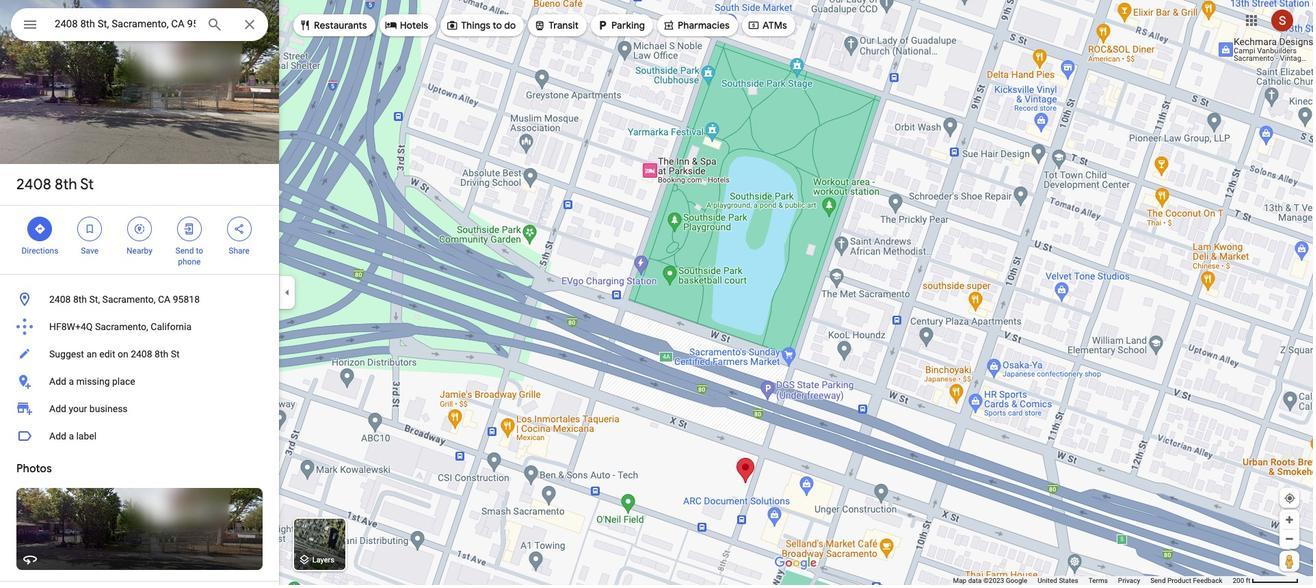 Task type: vqa. For each thing, say whether or not it's contained in the screenshot.
THE 200 FT
yes



Task type: locate. For each thing, give the bounding box(es) containing it.
3 add from the top
[[49, 431, 66, 442]]

add left your on the bottom left of the page
[[49, 404, 66, 415]]

suggest an edit on 2408 8th st
[[49, 349, 180, 360]]

google
[[1006, 577, 1028, 585]]

send left product
[[1151, 577, 1166, 585]]

add for add your business
[[49, 404, 66, 415]]


[[133, 222, 146, 237]]

2 vertical spatial add
[[49, 431, 66, 442]]

st
[[80, 175, 94, 194], [171, 349, 180, 360]]

2 vertical spatial 8th
[[155, 349, 168, 360]]

add a missing place button
[[0, 368, 279, 395]]

label
[[76, 431, 97, 442]]

8th for st
[[55, 175, 77, 194]]

©2023
[[984, 577, 1004, 585]]

add a label
[[49, 431, 97, 442]]

your
[[69, 404, 87, 415]]

directions
[[22, 246, 58, 256]]

sacramento,
[[102, 294, 156, 305], [95, 322, 148, 332]]


[[22, 15, 38, 34]]

send inside 'send to phone'
[[175, 246, 194, 256]]

footer
[[953, 577, 1233, 586]]

2408 up the hf8w+4q
[[49, 294, 71, 305]]

2 a from the top
[[69, 431, 74, 442]]

0 vertical spatial 8th
[[55, 175, 77, 194]]

an
[[86, 349, 97, 360]]

2408 right on at the left bottom of page
[[131, 349, 152, 360]]

add left label
[[49, 431, 66, 442]]

california
[[151, 322, 192, 332]]

suggest an edit on 2408 8th st button
[[0, 341, 279, 368]]

on
[[118, 349, 128, 360]]

2408 inside 2408 8th st, sacramento, ca 95818 button
[[49, 294, 71, 305]]


[[299, 18, 311, 33]]

add for add a missing place
[[49, 376, 66, 387]]

8th
[[55, 175, 77, 194], [73, 294, 87, 305], [155, 349, 168, 360]]

0 vertical spatial a
[[69, 376, 74, 387]]

add inside button
[[49, 376, 66, 387]]

0 horizontal spatial send
[[175, 246, 194, 256]]


[[748, 18, 760, 33]]

0 vertical spatial st
[[80, 175, 94, 194]]

place
[[112, 376, 135, 387]]

add
[[49, 376, 66, 387], [49, 404, 66, 415], [49, 431, 66, 442]]

hf8w+4q
[[49, 322, 93, 332]]


[[663, 18, 675, 33]]

transit
[[549, 19, 579, 31]]

sacramento, up hf8w+4q sacramento, california
[[102, 294, 156, 305]]

8th inside 2408 8th st, sacramento, ca 95818 button
[[73, 294, 87, 305]]

to
[[493, 19, 502, 31], [196, 246, 203, 256]]

a left missing
[[69, 376, 74, 387]]

1 horizontal spatial to
[[493, 19, 502, 31]]

2408
[[16, 175, 51, 194], [49, 294, 71, 305], [131, 349, 152, 360]]

2408 8th st, sacramento, ca 95818
[[49, 294, 200, 305]]

1 vertical spatial st
[[171, 349, 180, 360]]

map
[[953, 577, 967, 585]]

1 vertical spatial sacramento,
[[95, 322, 148, 332]]

to left do
[[493, 19, 502, 31]]


[[597, 18, 609, 33]]

add a label button
[[0, 423, 279, 450]]

hotels
[[400, 19, 428, 31]]

1 vertical spatial 2408
[[49, 294, 71, 305]]

200
[[1233, 577, 1245, 585]]

1 vertical spatial send
[[1151, 577, 1166, 585]]

privacy
[[1118, 577, 1140, 585]]

1 vertical spatial a
[[69, 431, 74, 442]]

feedback
[[1193, 577, 1223, 585]]

terms
[[1089, 577, 1108, 585]]

send to phone
[[175, 246, 203, 267]]

add your business link
[[0, 395, 279, 423]]


[[84, 222, 96, 237]]

actions for 2408 8th st region
[[0, 206, 279, 274]]

0 vertical spatial sacramento,
[[102, 294, 156, 305]]

united
[[1038, 577, 1058, 585]]

 button
[[11, 8, 49, 44]]

add down suggest
[[49, 376, 66, 387]]

1 horizontal spatial send
[[1151, 577, 1166, 585]]

save
[[81, 246, 99, 256]]

2408 for 2408 8th st, sacramento, ca 95818
[[49, 294, 71, 305]]

2 vertical spatial 2408
[[131, 349, 152, 360]]

google account: sheryl atherton  
(sheryl.atherton@adept.ai) image
[[1272, 9, 1294, 31]]

 things to do
[[446, 18, 516, 33]]

add your business
[[49, 404, 128, 415]]

1 a from the top
[[69, 376, 74, 387]]

footer inside 'google maps' element
[[953, 577, 1233, 586]]

2408 up 
[[16, 175, 51, 194]]

things
[[461, 19, 491, 31]]

0 vertical spatial 2408
[[16, 175, 51, 194]]

 search field
[[11, 8, 268, 44]]

a
[[69, 376, 74, 387], [69, 431, 74, 442]]

privacy button
[[1118, 577, 1140, 586]]

edit
[[99, 349, 115, 360]]

None field
[[55, 16, 196, 32]]

1 vertical spatial to
[[196, 246, 203, 256]]

st up 
[[80, 175, 94, 194]]

0 horizontal spatial to
[[196, 246, 203, 256]]

a inside button
[[69, 376, 74, 387]]

footer containing map data ©2023 google
[[953, 577, 1233, 586]]

ca
[[158, 294, 171, 305]]

0 vertical spatial add
[[49, 376, 66, 387]]

a left label
[[69, 431, 74, 442]]

add inside button
[[49, 431, 66, 442]]

1 vertical spatial 8th
[[73, 294, 87, 305]]

a inside button
[[69, 431, 74, 442]]

terms button
[[1089, 577, 1108, 586]]

send up phone
[[175, 246, 194, 256]]

 transit
[[534, 18, 579, 33]]

send product feedback
[[1151, 577, 1223, 585]]

a for missing
[[69, 376, 74, 387]]

restaurants
[[314, 19, 367, 31]]

8th inside suggest an edit on 2408 8th st button
[[155, 349, 168, 360]]

atms
[[763, 19, 787, 31]]


[[183, 222, 195, 237]]

phone
[[178, 257, 201, 267]]

2408 8th st
[[16, 175, 94, 194]]

business
[[89, 404, 128, 415]]

sacramento, up on at the left bottom of page
[[95, 322, 148, 332]]

0 horizontal spatial st
[[80, 175, 94, 194]]

send inside button
[[1151, 577, 1166, 585]]

photos
[[16, 462, 52, 476]]

1 add from the top
[[49, 376, 66, 387]]

1 horizontal spatial st
[[171, 349, 180, 360]]

0 vertical spatial to
[[493, 19, 502, 31]]

0 vertical spatial send
[[175, 246, 194, 256]]

st down california
[[171, 349, 180, 360]]

1 vertical spatial add
[[49, 404, 66, 415]]

2 add from the top
[[49, 404, 66, 415]]


[[34, 222, 46, 237]]

send
[[175, 246, 194, 256], [1151, 577, 1166, 585]]

to up phone
[[196, 246, 203, 256]]

missing
[[76, 376, 110, 387]]



Task type: describe. For each thing, give the bounding box(es) containing it.
send product feedback button
[[1151, 577, 1223, 586]]

hf8w+4q sacramento, california button
[[0, 313, 279, 341]]

2408 8th st main content
[[0, 0, 279, 586]]

none field inside 2408 8th st, sacramento, ca 95818 field
[[55, 16, 196, 32]]

show your location image
[[1284, 493, 1296, 505]]

send for send to phone
[[175, 246, 194, 256]]

collapse side panel image
[[280, 285, 295, 300]]

show street view coverage image
[[1280, 551, 1300, 572]]

200 ft
[[1233, 577, 1251, 585]]

product
[[1168, 577, 1192, 585]]

parking
[[612, 19, 645, 31]]

200 ft button
[[1233, 577, 1299, 585]]

2408 for 2408 8th st
[[16, 175, 51, 194]]

data
[[968, 577, 982, 585]]

 restaurants
[[299, 18, 367, 33]]

2408 8th St, Sacramento, CA 95818 field
[[11, 8, 268, 41]]


[[534, 18, 546, 33]]

layers
[[312, 556, 334, 565]]

map data ©2023 google
[[953, 577, 1028, 585]]

states
[[1059, 577, 1079, 585]]

pharmacies
[[678, 19, 730, 31]]

8th for st,
[[73, 294, 87, 305]]

nearby
[[127, 246, 152, 256]]

ft
[[1246, 577, 1251, 585]]

 parking
[[597, 18, 645, 33]]

a for label
[[69, 431, 74, 442]]

95818
[[173, 294, 200, 305]]

send for send product feedback
[[1151, 577, 1166, 585]]

 pharmacies
[[663, 18, 730, 33]]

2408 8th st, sacramento, ca 95818 button
[[0, 286, 279, 313]]

united states button
[[1038, 577, 1079, 586]]

to inside  things to do
[[493, 19, 502, 31]]

st inside button
[[171, 349, 180, 360]]

united states
[[1038, 577, 1079, 585]]

sacramento, inside 2408 8th st, sacramento, ca 95818 button
[[102, 294, 156, 305]]

hf8w+4q sacramento, california
[[49, 322, 192, 332]]

zoom in image
[[1285, 515, 1295, 525]]

do
[[504, 19, 516, 31]]


[[233, 222, 245, 237]]

to inside 'send to phone'
[[196, 246, 203, 256]]

st,
[[89, 294, 100, 305]]

2408 inside suggest an edit on 2408 8th st button
[[131, 349, 152, 360]]


[[385, 18, 397, 33]]

google maps element
[[0, 0, 1313, 586]]

 hotels
[[385, 18, 428, 33]]

zoom out image
[[1285, 534, 1295, 545]]

add for add a label
[[49, 431, 66, 442]]

 atms
[[748, 18, 787, 33]]


[[446, 18, 458, 33]]

add a missing place
[[49, 376, 135, 387]]

suggest
[[49, 349, 84, 360]]

sacramento, inside hf8w+4q sacramento, california button
[[95, 322, 148, 332]]

share
[[229, 246, 250, 256]]



